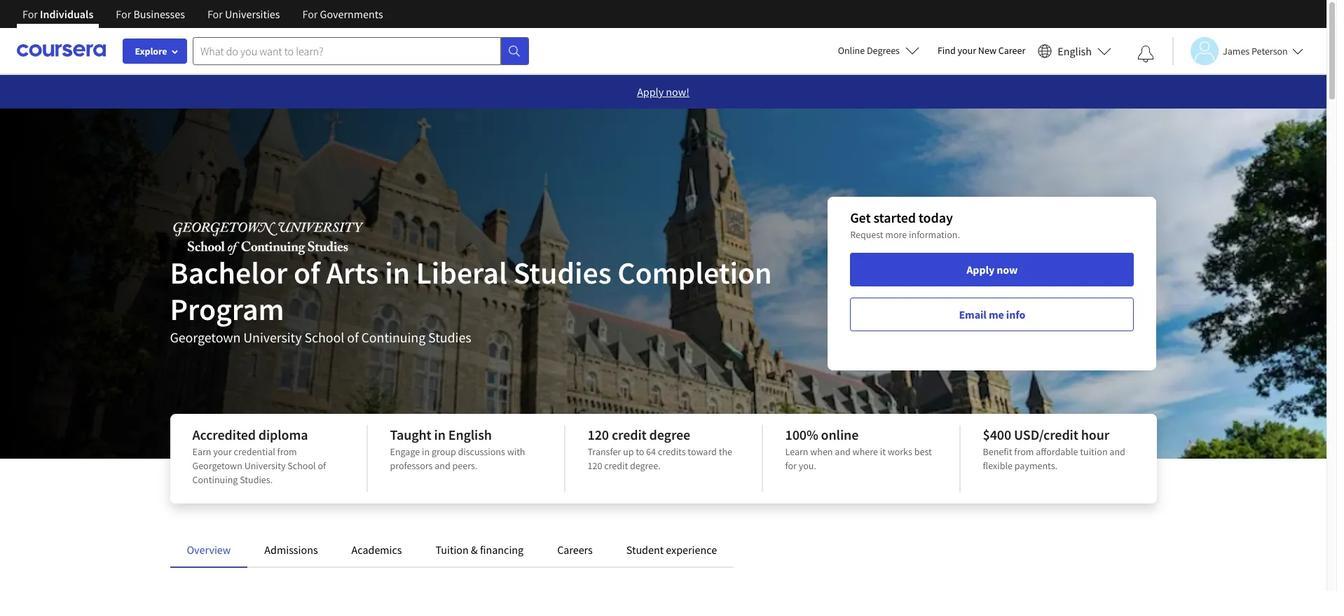 Task type: locate. For each thing, give the bounding box(es) containing it.
english right career
[[1058, 44, 1092, 58]]

georgetown inside bachelor of arts in liberal studies completion program georgetown university school of continuing studies
[[170, 329, 241, 346]]

from
[[277, 446, 297, 459], [1015, 446, 1034, 459]]

0 vertical spatial georgetown
[[170, 329, 241, 346]]

in up group
[[434, 426, 446, 444]]

more
[[886, 229, 907, 241]]

1 from from the left
[[277, 446, 297, 459]]

in left group
[[422, 446, 430, 459]]

120
[[588, 426, 609, 444], [588, 460, 602, 473]]

1 vertical spatial georgetown
[[192, 460, 242, 473]]

from down diploma
[[277, 446, 297, 459]]

1 vertical spatial university
[[244, 460, 286, 473]]

school
[[305, 329, 344, 346], [288, 460, 316, 473]]

120 credit degree transfer up to 64 credits toward the 120 credit degree.
[[588, 426, 733, 473]]

1 vertical spatial of
[[347, 329, 359, 346]]

accredited diploma earn your credential from georgetown university school of continuing studies.
[[192, 426, 326, 487]]

0 vertical spatial in
[[385, 254, 410, 292]]

credit down transfer
[[604, 460, 628, 473]]

diploma
[[259, 426, 308, 444]]

university
[[243, 329, 302, 346], [244, 460, 286, 473]]

64
[[646, 446, 656, 459]]

explore button
[[123, 39, 187, 64]]

and right tuition at the bottom
[[1110, 446, 1126, 459]]

1 horizontal spatial apply
[[967, 263, 995, 277]]

120 up transfer
[[588, 426, 609, 444]]

georgetown down earn
[[192, 460, 242, 473]]

0 horizontal spatial in
[[385, 254, 410, 292]]

0 horizontal spatial english
[[448, 426, 492, 444]]

email me info button
[[851, 298, 1135, 332]]

explore
[[135, 45, 167, 57]]

james peterson
[[1223, 45, 1288, 57]]

in right the arts
[[385, 254, 410, 292]]

the
[[719, 446, 733, 459]]

apply left now
[[967, 263, 995, 277]]

flexible
[[983, 460, 1013, 473]]

2 for from the left
[[116, 7, 131, 21]]

for universities
[[207, 7, 280, 21]]

liberal
[[416, 254, 507, 292]]

apply
[[637, 85, 664, 99], [967, 263, 995, 277]]

1 horizontal spatial english
[[1058, 44, 1092, 58]]

from up payments.
[[1015, 446, 1034, 459]]

for left universities
[[207, 7, 223, 21]]

1 for from the left
[[22, 7, 38, 21]]

continuing inside accredited diploma earn your credential from georgetown university school of continuing studies.
[[192, 474, 238, 487]]

school inside bachelor of arts in liberal studies completion program georgetown university school of continuing studies
[[305, 329, 344, 346]]

james
[[1223, 45, 1250, 57]]

show notifications image
[[1138, 46, 1155, 62]]

information.
[[909, 229, 960, 241]]

and inside 100% online learn when and where it works best for you.
[[835, 446, 851, 459]]

for left the individuals
[[22, 7, 38, 21]]

individuals
[[40, 7, 93, 21]]

for
[[22, 7, 38, 21], [116, 7, 131, 21], [207, 7, 223, 21], [303, 7, 318, 21]]

university inside accredited diploma earn your credential from georgetown university school of continuing studies.
[[244, 460, 286, 473]]

and down group
[[435, 460, 451, 473]]

for left businesses
[[116, 7, 131, 21]]

james peterson button
[[1173, 37, 1304, 65]]

apply now!
[[637, 85, 690, 99]]

your down accredited
[[213, 446, 232, 459]]

apply now button
[[851, 253, 1135, 287]]

0 vertical spatial 120
[[588, 426, 609, 444]]

get started today request more information.
[[851, 209, 960, 241]]

businesses
[[133, 7, 185, 21]]

0 horizontal spatial continuing
[[192, 474, 238, 487]]

from inside $400 usd/credit hour benefit from affordable tuition and flexible payments.
[[1015, 446, 1034, 459]]

find
[[938, 44, 956, 57]]

english
[[1058, 44, 1092, 58], [448, 426, 492, 444]]

to
[[636, 446, 645, 459]]

works
[[888, 446, 913, 459]]

0 vertical spatial english
[[1058, 44, 1092, 58]]

me
[[989, 308, 1004, 322]]

online
[[821, 426, 859, 444]]

for for governments
[[303, 7, 318, 21]]

for left governments
[[303, 7, 318, 21]]

from inside accredited diploma earn your credential from georgetown university school of continuing studies.
[[277, 446, 297, 459]]

0 horizontal spatial your
[[213, 446, 232, 459]]

studies
[[513, 254, 612, 292], [428, 329, 472, 346]]

of
[[294, 254, 320, 292], [347, 329, 359, 346], [318, 460, 326, 473]]

payments.
[[1015, 460, 1058, 473]]

1 horizontal spatial from
[[1015, 446, 1034, 459]]

0 horizontal spatial from
[[277, 446, 297, 459]]

4 for from the left
[[303, 7, 318, 21]]

1 vertical spatial in
[[434, 426, 446, 444]]

online degrees
[[838, 44, 900, 57]]

continuing
[[361, 329, 426, 346], [192, 474, 238, 487]]

for individuals
[[22, 7, 93, 21]]

arts
[[326, 254, 379, 292]]

1 vertical spatial apply
[[967, 263, 995, 277]]

None search field
[[193, 37, 529, 65]]

0 vertical spatial studies
[[513, 254, 612, 292]]

1 horizontal spatial and
[[835, 446, 851, 459]]

degrees
[[867, 44, 900, 57]]

governments
[[320, 7, 383, 21]]

coursera image
[[17, 39, 106, 62]]

$400
[[983, 426, 1012, 444]]

0 horizontal spatial and
[[435, 460, 451, 473]]

your right find
[[958, 44, 977, 57]]

0 vertical spatial university
[[243, 329, 302, 346]]

admissions
[[265, 543, 318, 557]]

0 vertical spatial school
[[305, 329, 344, 346]]

2 horizontal spatial in
[[434, 426, 446, 444]]

with
[[507, 446, 525, 459]]

apply now
[[967, 263, 1018, 277]]

english inside taught in english engage in group discussions with professors and peers.
[[448, 426, 492, 444]]

and
[[835, 446, 851, 459], [1110, 446, 1126, 459], [435, 460, 451, 473]]

1 vertical spatial your
[[213, 446, 232, 459]]

1 vertical spatial studies
[[428, 329, 472, 346]]

1 vertical spatial continuing
[[192, 474, 238, 487]]

credit up up
[[612, 426, 647, 444]]

0 vertical spatial your
[[958, 44, 977, 57]]

earn
[[192, 446, 211, 459]]

&
[[471, 543, 478, 557]]

2 horizontal spatial and
[[1110, 446, 1126, 459]]

120 down transfer
[[588, 460, 602, 473]]

0 horizontal spatial apply
[[637, 85, 664, 99]]

1 vertical spatial 120
[[588, 460, 602, 473]]

english up discussions
[[448, 426, 492, 444]]

0 horizontal spatial studies
[[428, 329, 472, 346]]

and down online
[[835, 446, 851, 459]]

and inside $400 usd/credit hour benefit from affordable tuition and flexible payments.
[[1110, 446, 1126, 459]]

2 vertical spatial of
[[318, 460, 326, 473]]

1 horizontal spatial in
[[422, 446, 430, 459]]

for
[[786, 460, 797, 473]]

in
[[385, 254, 410, 292], [434, 426, 446, 444], [422, 446, 430, 459]]

degree
[[650, 426, 691, 444]]

3 for from the left
[[207, 7, 223, 21]]

1 120 from the top
[[588, 426, 609, 444]]

discussions
[[458, 446, 505, 459]]

0 vertical spatial of
[[294, 254, 320, 292]]

0 vertical spatial continuing
[[361, 329, 426, 346]]

1 horizontal spatial continuing
[[361, 329, 426, 346]]

degree.
[[630, 460, 661, 473]]

georgetown down bachelor
[[170, 329, 241, 346]]

engage
[[390, 446, 420, 459]]

and inside taught in english engage in group discussions with professors and peers.
[[435, 460, 451, 473]]

georgetown inside accredited diploma earn your credential from georgetown university school of continuing studies.
[[192, 460, 242, 473]]

2 from from the left
[[1015, 446, 1034, 459]]

apply inside button
[[967, 263, 995, 277]]

1 vertical spatial english
[[448, 426, 492, 444]]

apply left 'now!'
[[637, 85, 664, 99]]

0 vertical spatial apply
[[637, 85, 664, 99]]

1 vertical spatial school
[[288, 460, 316, 473]]



Task type: describe. For each thing, give the bounding box(es) containing it.
0 vertical spatial credit
[[612, 426, 647, 444]]

email me info
[[959, 308, 1026, 322]]

careers link
[[557, 543, 593, 557]]

georgetown university school of continuing studies logo image
[[170, 220, 366, 255]]

when
[[811, 446, 833, 459]]

find your new career
[[938, 44, 1026, 57]]

usd/credit
[[1014, 426, 1079, 444]]

accredited
[[192, 426, 256, 444]]

credits
[[658, 446, 686, 459]]

apply for apply now!
[[637, 85, 664, 99]]

group
[[432, 446, 456, 459]]

english button
[[1033, 28, 1118, 74]]

tuition
[[436, 543, 469, 557]]

student experience
[[627, 543, 717, 557]]

100% online learn when and where it works best for you.
[[786, 426, 932, 473]]

completion
[[618, 254, 772, 292]]

program
[[170, 290, 284, 329]]

new
[[979, 44, 997, 57]]

academics link
[[352, 543, 402, 557]]

best
[[915, 446, 932, 459]]

1 horizontal spatial your
[[958, 44, 977, 57]]

What do you want to learn? text field
[[193, 37, 501, 65]]

for for businesses
[[116, 7, 131, 21]]

benefit
[[983, 446, 1013, 459]]

bachelor
[[170, 254, 288, 292]]

school inside accredited diploma earn your credential from georgetown university school of continuing studies.
[[288, 460, 316, 473]]

your inside accredited diploma earn your credential from georgetown university school of continuing studies.
[[213, 446, 232, 459]]

where
[[853, 446, 878, 459]]

apply now! link
[[637, 85, 690, 99]]

2 vertical spatial in
[[422, 446, 430, 459]]

admissions link
[[265, 543, 318, 557]]

banner navigation
[[11, 0, 394, 39]]

today
[[919, 209, 953, 226]]

info
[[1007, 308, 1026, 322]]

financing
[[480, 543, 524, 557]]

student
[[627, 543, 664, 557]]

request
[[851, 229, 884, 241]]

started
[[874, 209, 916, 226]]

overview link
[[187, 543, 231, 557]]

careers
[[557, 543, 593, 557]]

it
[[880, 446, 886, 459]]

100%
[[786, 426, 819, 444]]

transfer
[[588, 446, 621, 459]]

english inside english button
[[1058, 44, 1092, 58]]

learn
[[786, 446, 809, 459]]

2 120 from the top
[[588, 460, 602, 473]]

apply for apply now
[[967, 263, 995, 277]]

peers.
[[453, 460, 478, 473]]

bachelor of arts in liberal studies completion program georgetown university school of continuing studies
[[170, 254, 772, 346]]

for for individuals
[[22, 7, 38, 21]]

find your new career link
[[931, 42, 1033, 60]]

student experience link
[[627, 543, 717, 557]]

1 vertical spatial credit
[[604, 460, 628, 473]]

1 horizontal spatial studies
[[513, 254, 612, 292]]

online degrees button
[[827, 35, 931, 66]]

career
[[999, 44, 1026, 57]]

taught
[[390, 426, 432, 444]]

academics
[[352, 543, 402, 557]]

tuition & financing
[[436, 543, 524, 557]]

experience
[[666, 543, 717, 557]]

of inside accredited diploma earn your credential from georgetown university school of continuing studies.
[[318, 460, 326, 473]]

in inside bachelor of arts in liberal studies completion program georgetown university school of continuing studies
[[385, 254, 410, 292]]

toward
[[688, 446, 717, 459]]

get
[[851, 209, 871, 226]]

for businesses
[[116, 7, 185, 21]]

studies.
[[240, 474, 273, 487]]

affordable
[[1036, 446, 1079, 459]]

peterson
[[1252, 45, 1288, 57]]

you.
[[799, 460, 817, 473]]

credential
[[234, 446, 275, 459]]

now!
[[666, 85, 690, 99]]

online
[[838, 44, 865, 57]]

tuition
[[1081, 446, 1108, 459]]

overview
[[187, 543, 231, 557]]

$400 usd/credit hour benefit from affordable tuition and flexible payments.
[[983, 426, 1126, 473]]

for governments
[[303, 7, 383, 21]]

tuition & financing link
[[436, 543, 524, 557]]

now
[[997, 263, 1018, 277]]

for for universities
[[207, 7, 223, 21]]

up
[[623, 446, 634, 459]]

hour
[[1082, 426, 1110, 444]]

university inside bachelor of arts in liberal studies completion program georgetown university school of continuing studies
[[243, 329, 302, 346]]

universities
[[225, 7, 280, 21]]

continuing inside bachelor of arts in liberal studies completion program georgetown university school of continuing studies
[[361, 329, 426, 346]]



Task type: vqa. For each thing, say whether or not it's contained in the screenshot.


